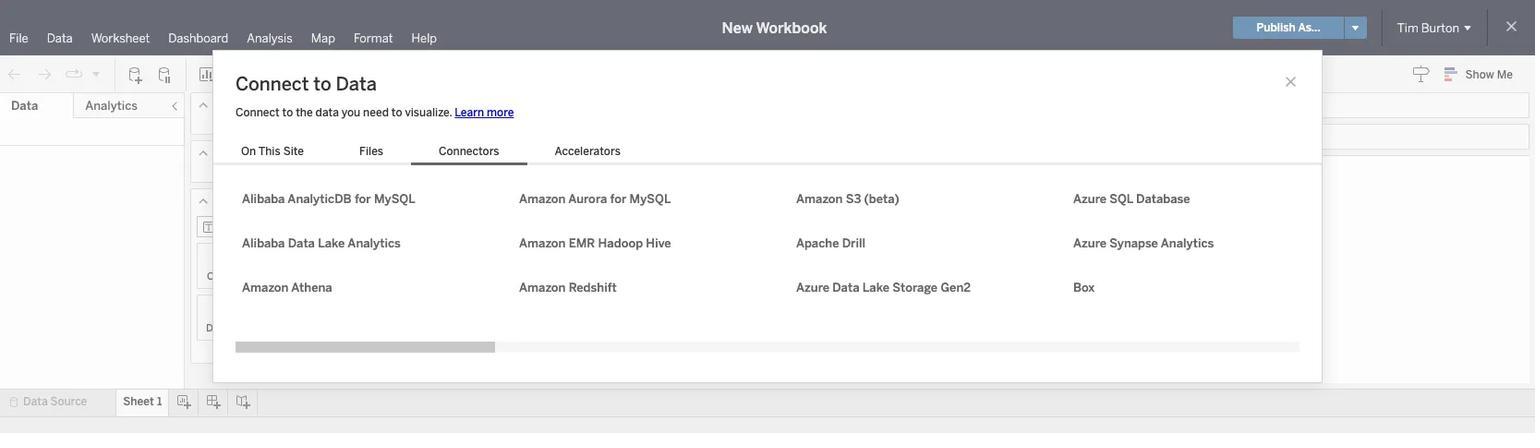 Task type: locate. For each thing, give the bounding box(es) containing it.
1 vertical spatial alibaba
[[242, 237, 285, 250]]

tim
[[1398, 21, 1419, 35]]

data down drill
[[833, 281, 860, 295]]

sheet 1
[[368, 165, 433, 191], [123, 396, 162, 408]]

for right analyticdb
[[355, 192, 371, 206]]

data up athena
[[288, 237, 315, 250]]

0 horizontal spatial for
[[355, 192, 371, 206]]

amazon left the emr
[[519, 237, 566, 250]]

aurora
[[569, 192, 607, 206]]

0 horizontal spatial sheet
[[123, 396, 154, 408]]

data
[[47, 31, 73, 45], [336, 73, 377, 95], [11, 99, 38, 113], [288, 237, 315, 250], [833, 281, 860, 295], [23, 396, 48, 408]]

for
[[355, 192, 371, 206], [610, 192, 627, 206]]

analyticdb
[[288, 192, 352, 206]]

1 vertical spatial connect
[[236, 106, 280, 119]]

amazon s3 (beta)
[[797, 192, 900, 206]]

apache
[[797, 237, 840, 250]]

gen2
[[941, 281, 971, 295]]

1 vertical spatial sheet 1
[[123, 396, 162, 408]]

on this site
[[241, 145, 304, 158]]

alibaba data lake analytics button
[[236, 232, 420, 255]]

2 horizontal spatial analytics
[[1161, 237, 1215, 250]]

1 horizontal spatial sheet 1
[[368, 165, 433, 191]]

azure left synapse
[[1074, 237, 1107, 250]]

azure synapse analytics button
[[1067, 232, 1252, 255]]

0 vertical spatial connect
[[236, 73, 309, 95]]

to left the the
[[282, 106, 293, 119]]

1 horizontal spatial analytics
[[348, 237, 401, 250]]

sort ascending image
[[347, 65, 365, 84]]

show me button
[[1437, 60, 1530, 89]]

sheet
[[368, 165, 418, 191], [123, 396, 154, 408]]

lake left storage
[[863, 281, 890, 295]]

azure synapse analytics
[[1074, 237, 1215, 250]]

mysql for alibaba analyticdb for mysql
[[374, 192, 416, 206]]

2 vertical spatial azure
[[797, 281, 830, 295]]

athena
[[291, 281, 332, 295]]

0 vertical spatial azure
[[1074, 192, 1107, 206]]

0 horizontal spatial lake
[[318, 237, 345, 250]]

data guide image
[[1413, 65, 1431, 83]]

sheet 1 right source
[[123, 396, 162, 408]]

list box
[[213, 141, 649, 165]]

sheet right source
[[123, 396, 154, 408]]

me
[[1498, 68, 1514, 81]]

alibaba
[[242, 192, 285, 206], [242, 237, 285, 250]]

to up data
[[314, 73, 332, 95]]

learn more link
[[455, 106, 514, 119]]

2 alibaba from the top
[[242, 237, 285, 250]]

for inside alibaba analyticdb for mysql button
[[355, 192, 371, 206]]

need
[[363, 106, 389, 119]]

marks
[[213, 195, 245, 208]]

sheet down files
[[368, 165, 418, 191]]

1 vertical spatial lake
[[863, 281, 890, 295]]

data up replay animation icon
[[47, 31, 73, 45]]

amazon for amazon s3 (beta)
[[797, 192, 843, 206]]

1 horizontal spatial mysql
[[630, 192, 671, 206]]

hive
[[646, 237, 671, 250]]

analytics
[[85, 99, 138, 113], [348, 237, 401, 250], [1161, 237, 1215, 250]]

undo image
[[6, 65, 24, 84]]

1
[[422, 165, 433, 191], [157, 396, 162, 408]]

alibaba inside button
[[242, 192, 285, 206]]

mysql
[[374, 192, 416, 206], [630, 192, 671, 206]]

0 horizontal spatial analytics
[[85, 99, 138, 113]]

1 horizontal spatial lake
[[863, 281, 890, 295]]

2 mysql from the left
[[630, 192, 671, 206]]

for right aurora
[[610, 192, 627, 206]]

data source
[[23, 396, 87, 408]]

connect to data
[[236, 73, 377, 95]]

0 horizontal spatial mysql
[[374, 192, 416, 206]]

0 horizontal spatial sheet 1
[[123, 396, 162, 408]]

alibaba for alibaba analyticdb for mysql
[[242, 192, 285, 206]]

analytics down alibaba analyticdb for mysql at top
[[348, 237, 401, 250]]

this
[[258, 145, 281, 158]]

azure inside azure data lake storage gen2 button
[[797, 281, 830, 295]]

to right need
[[392, 106, 402, 119]]

1 vertical spatial azure
[[1074, 237, 1107, 250]]

as...
[[1299, 21, 1321, 34]]

list box containing on this site
[[213, 141, 649, 165]]

redo image
[[35, 65, 54, 84]]

azure for azure sql database
[[1074, 192, 1107, 206]]

storage
[[893, 281, 938, 295]]

lake for analytics
[[318, 237, 345, 250]]

worksheet
[[91, 31, 150, 45]]

show
[[1466, 68, 1495, 81]]

1 for from the left
[[355, 192, 371, 206]]

azure data lake storage gen2
[[797, 281, 971, 295]]

amazon left athena
[[242, 281, 289, 295]]

analytics down database
[[1161, 237, 1215, 250]]

amazon for amazon emr hadoop hive
[[519, 237, 566, 250]]

1 alibaba from the top
[[242, 192, 285, 206]]

connectors
[[439, 145, 500, 158]]

show me
[[1466, 68, 1514, 81]]

azure data lake storage gen2 button
[[790, 277, 975, 299]]

publish
[[1257, 21, 1296, 34]]

sheet 1 down files
[[368, 165, 433, 191]]

burton
[[1422, 21, 1460, 35]]

azure inside azure sql database button
[[1074, 192, 1107, 206]]

analytics down replay animation image
[[85, 99, 138, 113]]

1 vertical spatial 1
[[157, 396, 162, 408]]

1 horizontal spatial 1
[[422, 165, 433, 191]]

connect
[[236, 73, 309, 95], [236, 106, 280, 119]]

1 right source
[[157, 396, 162, 408]]

0 vertical spatial sheet 1
[[368, 165, 433, 191]]

0 horizontal spatial 1
[[157, 396, 162, 408]]

2 for from the left
[[610, 192, 627, 206]]

data inside button
[[288, 237, 315, 250]]

amazon
[[519, 192, 566, 206], [797, 192, 843, 206], [519, 237, 566, 250], [242, 281, 289, 295], [519, 281, 566, 295]]

mysql for amazon aurora for mysql
[[630, 192, 671, 206]]

amazon left redshift
[[519, 281, 566, 295]]

1 connect from the top
[[236, 73, 309, 95]]

connect up the on
[[236, 106, 280, 119]]

amazon athena
[[242, 281, 332, 295]]

more
[[487, 106, 514, 119]]

alibaba inside button
[[242, 237, 285, 250]]

azure inside azure synapse analytics button
[[1074, 237, 1107, 250]]

0 vertical spatial alibaba
[[242, 192, 285, 206]]

1 down visualize.
[[422, 165, 433, 191]]

new worksheet image
[[198, 65, 224, 84]]

0 horizontal spatial to
[[282, 106, 293, 119]]

lake
[[318, 237, 345, 250], [863, 281, 890, 295]]

mysql up hive
[[630, 192, 671, 206]]

azure
[[1074, 192, 1107, 206], [1074, 237, 1107, 250], [797, 281, 830, 295]]

amazon for amazon aurora for mysql
[[519, 192, 566, 206]]

0 vertical spatial 1
[[422, 165, 433, 191]]

to for the
[[282, 106, 293, 119]]

2 connect from the top
[[236, 106, 280, 119]]

mysql down files
[[374, 192, 416, 206]]

azure down apache
[[797, 281, 830, 295]]

connect up the the
[[236, 73, 309, 95]]

swap rows and columns image
[[317, 65, 335, 84]]

amazon left s3
[[797, 192, 843, 206]]

2 horizontal spatial to
[[392, 106, 402, 119]]

azure for azure data lake storage gen2
[[797, 281, 830, 295]]

1 horizontal spatial for
[[610, 192, 627, 206]]

amazon left aurora
[[519, 192, 566, 206]]

lake down alibaba analyticdb for mysql at top
[[318, 237, 345, 250]]

alibaba analyticdb for mysql
[[242, 192, 416, 206]]

file
[[9, 31, 28, 45]]

0 vertical spatial sheet
[[368, 165, 418, 191]]

0 vertical spatial lake
[[318, 237, 345, 250]]

1 horizontal spatial sheet
[[368, 165, 418, 191]]

1 horizontal spatial to
[[314, 73, 332, 95]]

alibaba down this
[[242, 192, 285, 206]]

alibaba up the amazon athena
[[242, 237, 285, 250]]

box
[[1074, 281, 1095, 295]]

for inside amazon aurora for mysql button
[[610, 192, 627, 206]]

amazon aurora for mysql
[[519, 192, 671, 206]]

lake inside button
[[863, 281, 890, 295]]

lake inside button
[[318, 237, 345, 250]]

amazon emr hadoop hive
[[519, 237, 671, 250]]

to
[[314, 73, 332, 95], [282, 106, 293, 119], [392, 106, 402, 119]]

sql
[[1110, 192, 1134, 206]]

new workbook
[[722, 19, 827, 37]]

1 mysql from the left
[[374, 192, 416, 206]]

azure left sql on the right of the page
[[1074, 192, 1107, 206]]



Task type: vqa. For each thing, say whether or not it's contained in the screenshot.
The default project that was automatically created by Tableau.
no



Task type: describe. For each thing, give the bounding box(es) containing it.
you
[[342, 106, 361, 119]]

alibaba data lake analytics
[[242, 237, 401, 250]]

learn
[[455, 106, 484, 119]]

new data source image
[[127, 65, 145, 84]]

site
[[283, 145, 304, 158]]

the
[[296, 106, 313, 119]]

connect to the data you need to visualize. learn more
[[236, 106, 514, 119]]

connect for connect to data
[[236, 73, 309, 95]]

sort descending image
[[376, 65, 395, 84]]

format
[[354, 31, 393, 45]]

amazon redshift
[[519, 281, 617, 295]]

new
[[722, 19, 753, 37]]

amazon s3 (beta) button
[[790, 188, 975, 210]]

amazon redshift button
[[513, 277, 698, 299]]

clear sheet image
[[264, 65, 294, 84]]

amazon for amazon athena
[[242, 281, 289, 295]]

emr
[[569, 237, 595, 250]]

help
[[412, 31, 437, 45]]

apache drill
[[797, 237, 866, 250]]

analysis
[[247, 31, 293, 45]]

azure sql database button
[[1067, 188, 1252, 210]]

box button
[[1067, 277, 1252, 299]]

drill
[[843, 237, 866, 250]]

1 vertical spatial sheet
[[123, 396, 154, 408]]

tim burton
[[1398, 21, 1460, 35]]

lake for storage
[[863, 281, 890, 295]]

filters
[[213, 147, 245, 160]]

amazon emr hadoop hive button
[[513, 232, 698, 255]]

s3
[[846, 192, 862, 206]]

azure for azure synapse analytics
[[1074, 237, 1107, 250]]

data left source
[[23, 396, 48, 408]]

redshift
[[569, 281, 617, 295]]

amazon athena button
[[236, 277, 420, 299]]

workbook
[[756, 19, 827, 37]]

duplicate image
[[235, 65, 253, 84]]

amazon for amazon redshift
[[519, 281, 566, 295]]

publish as...
[[1257, 21, 1321, 34]]

pause auto updates image
[[156, 65, 175, 84]]

analytics inside button
[[348, 237, 401, 250]]

visualize.
[[405, 106, 452, 119]]

on
[[241, 145, 256, 158]]

connect for connect to the data you need to visualize. learn more
[[236, 106, 280, 119]]

collapse image
[[169, 101, 180, 112]]

amazon aurora for mysql button
[[513, 188, 698, 210]]

replay animation image
[[91, 68, 102, 79]]

for for aurora
[[610, 192, 627, 206]]

to for data
[[314, 73, 332, 95]]

data down undo image
[[11, 99, 38, 113]]

columns
[[383, 99, 429, 112]]

azure sql database
[[1074, 192, 1191, 206]]

color
[[207, 271, 233, 283]]

publish as... button
[[1234, 17, 1344, 39]]

alibaba for alibaba data lake analytics
[[242, 237, 285, 250]]

alibaba analyticdb for mysql button
[[236, 188, 420, 210]]

detail
[[206, 323, 234, 335]]

data
[[316, 106, 339, 119]]

synapse
[[1110, 237, 1159, 250]]

data up you
[[336, 73, 377, 95]]

dashboard
[[168, 31, 229, 45]]

database
[[1137, 192, 1191, 206]]

map
[[311, 31, 335, 45]]

apache drill button
[[790, 232, 975, 255]]

(beta)
[[865, 192, 900, 206]]

replay animation image
[[65, 65, 83, 84]]

hadoop
[[598, 237, 643, 250]]

analytics inside button
[[1161, 237, 1215, 250]]

source
[[50, 396, 87, 408]]

accelerators
[[555, 145, 621, 158]]

pages
[[213, 99, 244, 112]]

data inside button
[[833, 281, 860, 295]]

for for analyticdb
[[355, 192, 371, 206]]

files
[[360, 145, 384, 158]]



